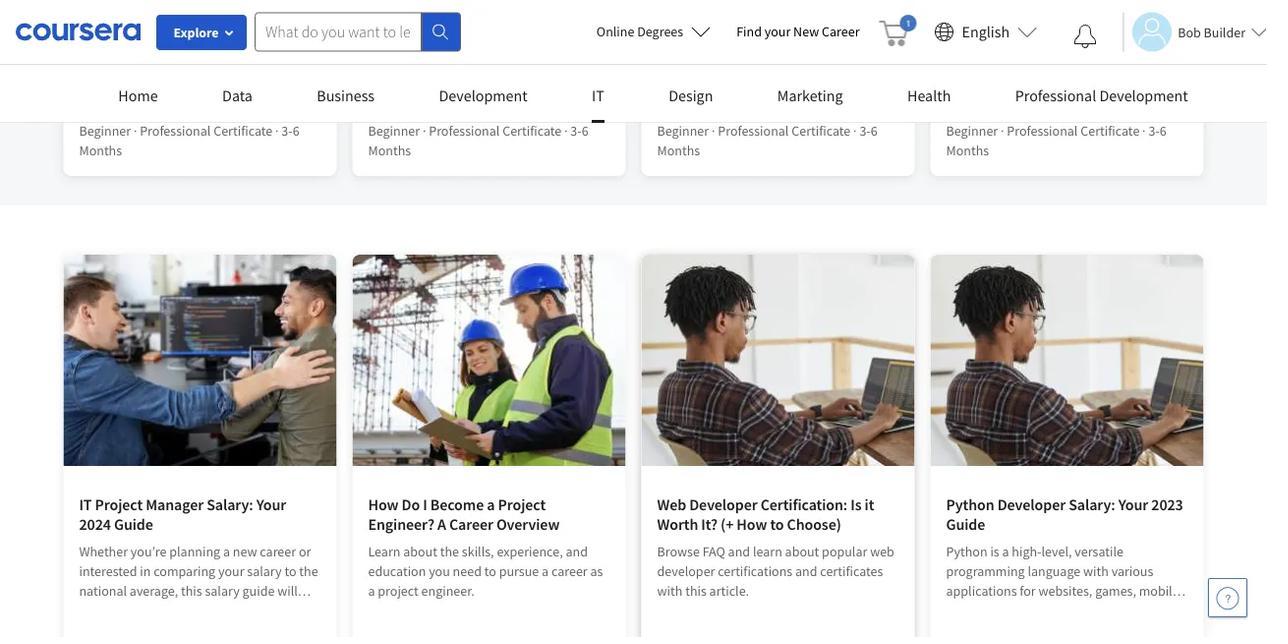 Task type: locate. For each thing, give the bounding box(es) containing it.
1 horizontal spatial the
[[299, 562, 318, 580]]

certificate for 4.6
[[792, 122, 851, 140]]

1 this from the left
[[181, 582, 202, 600]]

and inside ibm devops and software engineering
[[761, 0, 793, 4]]

english button
[[927, 0, 1045, 64]]

this inside it project manager salary: your 2024 guide whether you're planning a new career or interested in comparing your salary to the national average, this salary guide will help you understand the average it project manager salary range, as wel
[[181, 582, 202, 600]]

0 horizontal spatial project
[[95, 495, 143, 514]]

4 beginner from the left
[[946, 122, 998, 140]]

1 horizontal spatial how
[[737, 514, 767, 534]]

how left do
[[368, 495, 399, 514]]

developer for python developer salary: your 2023 guide
[[998, 495, 1066, 514]]

salary: left the 2023
[[1069, 495, 1116, 514]]

web
[[657, 495, 686, 514]]

reviews) inside (16.6k reviews) beginner · professional certificate · 3-6 months
[[159, 98, 207, 116]]

professional
[[1015, 86, 1097, 105], [140, 122, 211, 140], [429, 122, 500, 140], [718, 122, 789, 140], [1007, 122, 1078, 140]]

salary up guide
[[247, 562, 282, 580]]

professional development
[[1015, 86, 1188, 105]]

this down the comparing
[[181, 582, 202, 600]]

developer up faq at the bottom right
[[689, 495, 758, 514]]

None search field
[[255, 12, 461, 52]]

2 horizontal spatial it
[[592, 86, 605, 105]]

1 about from the left
[[403, 543, 438, 560]]

ibm up degrees
[[657, 0, 689, 4]]

1 horizontal spatial ibm
[[946, 0, 978, 4]]

show notifications image
[[1074, 25, 1098, 48]]

your left the 2023
[[1119, 495, 1149, 514]]

1 your from the left
[[256, 495, 286, 514]]

professional inside (16.6k reviews) beginner · professional certificate · 3-6 months
[[140, 122, 211, 140]]

2 project from the left
[[498, 495, 546, 514]]

to inside it project manager salary: your 2024 guide whether you're planning a new career or interested in comparing your salary to the national average, this salary guide will help you understand the average it project manager salary range, as wel
[[285, 562, 296, 580]]

do
[[402, 495, 420, 514]]

national
[[79, 582, 127, 600]]

4 reviews) from the left
[[1026, 98, 1074, 116]]

you down national
[[107, 602, 129, 619]]

a down the experience,
[[542, 562, 549, 580]]

gain: down find
[[730, 42, 760, 60]]

software up new
[[797, 0, 872, 4]]

you
[[429, 562, 450, 580], [107, 602, 129, 619]]

design
[[669, 86, 713, 105]]

gain: up (181.5k reviews)
[[441, 15, 471, 32]]

career
[[822, 23, 860, 40], [449, 514, 493, 534]]

and
[[761, 0, 793, 4], [566, 543, 588, 560], [728, 543, 750, 560], [796, 562, 818, 580]]

1 3- from the left
[[282, 122, 293, 140]]

0 horizontal spatial salary:
[[207, 495, 253, 514]]

1 horizontal spatial to
[[484, 562, 496, 580]]

What do you want to learn? text field
[[255, 12, 422, 52]]

career inside it project manager salary: your 2024 guide whether you're planning a new career or interested in comparing your salary to the national average, this salary guide will help you understand the average it project manager salary range, as wel
[[260, 543, 296, 560]]

professional down (181.5k reviews)
[[429, 122, 500, 140]]

your inside it project manager salary: your 2024 guide whether you're planning a new career or interested in comparing your salary to the national average, this salary guide will help you understand the average it project manager salary range, as wel
[[256, 495, 286, 514]]

reviews) for (181.5k
[[455, 98, 503, 116]]

you'll down engineering
[[693, 42, 728, 60]]

1 months from the left
[[79, 142, 122, 159]]

2 beginner from the left
[[368, 122, 420, 140]]

2 6 from the left
[[582, 122, 589, 140]]

software inside ibm full stack software developer
[[1066, 0, 1142, 4]]

you'll left explore
[[115, 15, 149, 32]]

0 horizontal spatial development
[[439, 86, 528, 105]]

average,
[[130, 582, 178, 600]]

project inside "how do i become a project engineer? a career overview learn about the skills, experience, and education you need to pursue a career as a project engineer."
[[378, 582, 419, 600]]

1 horizontal spatial this
[[685, 582, 707, 600]]

6
[[293, 122, 300, 140], [582, 122, 589, 140], [871, 122, 878, 140], [1160, 122, 1167, 140]]

beginner
[[79, 122, 131, 140], [368, 122, 420, 140], [657, 122, 709, 140], [946, 122, 998, 140]]

about up the education
[[403, 543, 438, 560]]

4 · from the left
[[564, 122, 568, 140]]

this for you're
[[181, 582, 202, 600]]

it down will on the bottom left of page
[[270, 602, 281, 619]]

1 ibm from the left
[[657, 0, 689, 4]]

english
[[962, 22, 1010, 42]]

the down or at the bottom of the page
[[299, 562, 318, 580]]

4 months from the left
[[946, 142, 989, 159]]

comparing
[[154, 562, 216, 580]]

certificate for (181.5k reviews)
[[503, 122, 562, 140]]

0 vertical spatial you
[[429, 562, 450, 580]]

to inside "how do i become a project engineer? a career overview learn about the skills, experience, and education you need to pursue a career as a project engineer."
[[484, 562, 496, 580]]

web
[[870, 543, 895, 560]]

beginner down (16.6k
[[79, 122, 131, 140]]

3 beginner from the left
[[657, 122, 709, 140]]

1 project from the left
[[95, 495, 143, 514]]

a left "new"
[[223, 543, 230, 560]]

salary up 'average' on the left bottom
[[205, 582, 240, 600]]

reviews) right (41.2k
[[1026, 98, 1074, 116]]

3 6 from the left
[[871, 122, 878, 140]]

to up will on the bottom left of page
[[285, 562, 296, 580]]

overview
[[496, 514, 560, 534]]

this down developer
[[685, 582, 707, 600]]

guide up the you're
[[114, 514, 153, 534]]

1 guide from the left
[[114, 514, 153, 534]]

4 3- from the left
[[1149, 122, 1160, 140]]

1 reviews) from the left
[[159, 98, 207, 116]]

certificates
[[820, 562, 883, 580]]

python developer salary: your 2023 guide
[[946, 495, 1184, 534]]

help center image
[[1216, 586, 1240, 610]]

0 vertical spatial it
[[592, 86, 605, 105]]

as down 'average' on the left bottom
[[253, 621, 265, 637]]

popular
[[822, 543, 868, 560]]

your down "new"
[[218, 562, 244, 580]]

professional inside professional development link
[[1015, 86, 1097, 105]]

about inside web developer certification: is it worth it? (+ how to choose) browse faq and learn about popular web developer certifications and certificates with this article.
[[785, 543, 819, 560]]

how do i become a project engineer? a career overview learn about the skills, experience, and education you need to pursue a career as a project engineer.
[[368, 495, 603, 600]]

it project manager salary: your 2024 guide whether you're planning a new career or interested in comparing your salary to the national average, this salary guide will help you understand the average it project manager salary range, as wel
[[79, 495, 318, 637]]

certificate down development link
[[503, 122, 562, 140]]

project inside "how do i become a project engineer? a career overview learn about the skills, experience, and education you need to pursue a career as a project engineer."
[[498, 495, 546, 514]]

beginner down (41.2k
[[946, 122, 998, 140]]

this
[[181, 582, 202, 600], [685, 582, 707, 600]]

4 6 from the left
[[1160, 122, 1167, 140]]

1 horizontal spatial your
[[765, 23, 791, 40]]

0 horizontal spatial your
[[218, 562, 244, 580]]

bob builder button
[[1123, 12, 1267, 52]]

skills you'll gain: down engineering
[[657, 42, 763, 60]]

gain: for 4.6
[[730, 42, 760, 60]]

reviews) for (41.2k
[[1026, 98, 1074, 116]]

salary: inside python developer salary: your 2023 guide
[[1069, 495, 1116, 514]]

2 salary: from the left
[[1069, 495, 1116, 514]]

2 reviews) from the left
[[455, 98, 503, 116]]

development
[[439, 86, 528, 105], [1100, 86, 1188, 105]]

certificate down professional development link
[[1081, 122, 1140, 140]]

skills you'll gain: down english
[[946, 42, 1052, 60]]

and right the experience,
[[566, 543, 588, 560]]

1 beginner from the left
[[79, 122, 131, 140]]

project up the experience,
[[498, 495, 546, 514]]

1 certificate from the left
[[214, 122, 273, 140]]

1 vertical spatial salary
[[205, 582, 240, 600]]

your right find
[[765, 23, 791, 40]]

developer down full
[[946, 7, 1032, 32]]

as inside it project manager salary: your 2024 guide whether you're planning a new career or interested in comparing your salary to the national average, this salary guide will help you understand the average it project manager salary range, as wel
[[253, 621, 265, 637]]

career down the experience,
[[552, 562, 588, 580]]

1 vertical spatial project
[[79, 621, 120, 637]]

2 months from the left
[[368, 142, 411, 159]]

data
[[222, 86, 253, 105]]

python developer salary: your 2023 guide link
[[931, 255, 1204, 637]]

1 horizontal spatial project
[[498, 495, 546, 514]]

3- inside (16.6k reviews) beginner · professional certificate · 3-6 months
[[282, 122, 293, 140]]

0 horizontal spatial it
[[79, 495, 92, 514]]

2 software from the left
[[1066, 0, 1142, 4]]

to
[[770, 514, 784, 534], [285, 562, 296, 580], [484, 562, 496, 580]]

it
[[865, 495, 874, 514]]

whether
[[79, 543, 128, 560]]

1 software from the left
[[797, 0, 872, 4]]

software for ibm full stack software developer
[[1066, 0, 1142, 4]]

2 this from the left
[[685, 582, 707, 600]]

software up show notifications icon
[[1066, 0, 1142, 4]]

project inside it project manager salary: your 2024 guide whether you're planning a new career or interested in comparing your salary to the national average, this salary guide will help you understand the average it project manager salary range, as wel
[[79, 621, 120, 637]]

1 6 from the left
[[293, 122, 300, 140]]

months down (181.5k
[[368, 142, 411, 159]]

0 horizontal spatial project
[[79, 621, 120, 637]]

pursue
[[499, 562, 539, 580]]

online degrees
[[597, 23, 684, 40]]

3 certificate from the left
[[792, 122, 851, 140]]

3 months from the left
[[657, 142, 700, 159]]

0 horizontal spatial career
[[260, 543, 296, 560]]

0 vertical spatial as
[[590, 562, 603, 580]]

1 vertical spatial your
[[218, 562, 244, 580]]

1 horizontal spatial career
[[552, 562, 588, 580]]

marketing
[[778, 86, 843, 105]]

to right need
[[484, 562, 496, 580]]

0 horizontal spatial software
[[797, 0, 872, 4]]

business
[[317, 86, 375, 105]]

to up learn
[[770, 514, 784, 534]]

8 · from the left
[[1143, 122, 1146, 140]]

gain: down ibm full stack software developer
[[1019, 42, 1050, 60]]

ibm inside ibm devops and software engineering
[[657, 0, 689, 4]]

(181.5k
[[410, 98, 452, 116]]

2 guide from the left
[[946, 514, 986, 534]]

you'll down english
[[982, 42, 1017, 60]]

certificate down data link
[[214, 122, 273, 140]]

0 vertical spatial career
[[260, 543, 296, 560]]

a
[[487, 495, 495, 514], [223, 543, 230, 560], [542, 562, 549, 580], [368, 582, 375, 600]]

beginner down 4.6
[[657, 122, 709, 140]]

salary
[[247, 562, 282, 580], [205, 582, 240, 600], [177, 621, 211, 637]]

find
[[737, 23, 762, 40]]

beginner · professional certificate · 3-6 months down 4.6 (43.3k reviews)
[[657, 122, 878, 159]]

as right pursue
[[590, 562, 603, 580]]

experience,
[[497, 543, 563, 560]]

degrees
[[637, 23, 684, 40]]

explore button
[[156, 15, 247, 50]]

2 vertical spatial it
[[270, 602, 281, 619]]

professional down show notifications icon
[[1015, 86, 1097, 105]]

this for how
[[685, 582, 707, 600]]

1 vertical spatial you
[[107, 602, 129, 619]]

months down 4.6
[[657, 142, 700, 159]]

about inside "how do i become a project engineer? a career overview learn about the skills, experience, and education you need to pursue a career as a project engineer."
[[403, 543, 438, 560]]

1 horizontal spatial salary:
[[1069, 495, 1116, 514]]

career right new
[[822, 23, 860, 40]]

you up the engineer.
[[429, 562, 450, 580]]

in
[[140, 562, 151, 580]]

1 horizontal spatial guide
[[946, 514, 986, 534]]

0 vertical spatial salary
[[247, 562, 282, 580]]

ibm devops and software engineering
[[657, 0, 872, 32]]

project
[[378, 582, 419, 600], [79, 621, 120, 637]]

you'll for (41.2k reviews)
[[982, 42, 1017, 60]]

2 · from the left
[[275, 122, 279, 140]]

skills you'll gain: for 4.6
[[657, 42, 763, 60]]

reviews) right (43.3k
[[737, 98, 785, 116]]

your inside it project manager salary: your 2024 guide whether you're planning a new career or interested in comparing your salary to the national average, this salary guide will help you understand the average it project manager salary range, as wel
[[218, 562, 244, 580]]

0 horizontal spatial this
[[181, 582, 202, 600]]

1 vertical spatial career
[[449, 514, 493, 534]]

3-
[[282, 122, 293, 140], [571, 122, 582, 140], [860, 122, 871, 140], [1149, 122, 1160, 140]]

devops
[[693, 0, 757, 4]]

2 horizontal spatial the
[[440, 543, 459, 560]]

0 vertical spatial project
[[378, 582, 419, 600]]

months down (16.6k
[[79, 142, 122, 159]]

[featured image] a web developer reviews study materials on a laptop and monitor in their home office ahead of a certification exam. image
[[642, 255, 915, 466]]

ibm for ibm devops and software engineering
[[657, 0, 689, 4]]

0 horizontal spatial career
[[449, 514, 493, 534]]

(181.5k reviews)
[[410, 98, 503, 116]]

project down help
[[79, 621, 120, 637]]

beginner · professional certificate · 3-6 months down development link
[[368, 122, 589, 159]]

reviews)
[[159, 98, 207, 116], [455, 98, 503, 116], [737, 98, 785, 116], [1026, 98, 1074, 116]]

1 horizontal spatial it
[[270, 602, 281, 619]]

3 3- from the left
[[860, 122, 871, 140]]

skills for (181.5k reviews)
[[368, 15, 401, 32]]

project
[[95, 495, 143, 514], [498, 495, 546, 514]]

skills for 4.6
[[657, 42, 690, 60]]

1 vertical spatial it
[[79, 495, 92, 514]]

the
[[440, 543, 459, 560], [299, 562, 318, 580], [200, 602, 219, 619]]

1 horizontal spatial development
[[1100, 86, 1188, 105]]

2 3- from the left
[[571, 122, 582, 140]]

1 horizontal spatial about
[[785, 543, 819, 560]]

reviews) right (181.5k
[[455, 98, 503, 116]]

certificate
[[214, 122, 273, 140], [503, 122, 562, 140], [792, 122, 851, 140], [1081, 122, 1140, 140]]

2 horizontal spatial beginner · professional certificate · 3-6 months
[[946, 122, 1167, 159]]

ibm inside ibm full stack software developer
[[946, 0, 978, 4]]

as inside "how do i become a project engineer? a career overview learn about the skills, experience, and education you need to pursue a career as a project engineer."
[[590, 562, 603, 580]]

2 about from the left
[[785, 543, 819, 560]]

0 horizontal spatial how
[[368, 495, 399, 514]]

1 horizontal spatial your
[[1119, 495, 1149, 514]]

how inside "how do i become a project engineer? a career overview learn about the skills, experience, and education you need to pursue a career as a project engineer."
[[368, 495, 399, 514]]

developer right python
[[998, 495, 1066, 514]]

salary down understand
[[177, 621, 211, 637]]

2 beginner · professional certificate · 3-6 months from the left
[[657, 122, 878, 159]]

to for it project manager salary: your 2024 guide
[[285, 562, 296, 580]]

marketing link
[[778, 86, 843, 120]]

0 horizontal spatial you
[[107, 602, 129, 619]]

certificate down marketing "link" on the right of page
[[792, 122, 851, 140]]

your inside python developer salary: your 2023 guide
[[1119, 495, 1149, 514]]

development link
[[439, 86, 528, 120]]

gain: for (181.5k reviews)
[[441, 15, 471, 32]]

skills you'll gain: for (41.2k reviews)
[[946, 42, 1052, 60]]

bob builder
[[1178, 23, 1246, 41]]

4 certificate from the left
[[1081, 122, 1140, 140]]

0 horizontal spatial to
[[285, 562, 296, 580]]

0 horizontal spatial beginner · professional certificate · 3-6 months
[[368, 122, 589, 159]]

professional down 4.6 (43.3k reviews)
[[718, 122, 789, 140]]

beginner for (41.2k reviews)
[[946, 122, 998, 140]]

it up whether
[[79, 495, 92, 514]]

your up "new"
[[256, 495, 286, 514]]

1 horizontal spatial you
[[429, 562, 450, 580]]

0 horizontal spatial the
[[200, 602, 219, 619]]

you'll up (181.5k
[[404, 15, 438, 32]]

0 horizontal spatial guide
[[114, 514, 153, 534]]

career left or at the bottom of the page
[[260, 543, 296, 560]]

career up skills,
[[449, 514, 493, 534]]

career
[[260, 543, 296, 560], [552, 562, 588, 580]]

this inside web developer certification: is it worth it? (+ how to choose) browse faq and learn about popular web developer certifications and certificates with this article.
[[685, 582, 707, 600]]

planning
[[169, 543, 220, 560]]

skills you'll gain: up (181.5k
[[368, 15, 474, 32]]

0 vertical spatial the
[[440, 543, 459, 560]]

and inside "how do i become a project engineer? a career overview learn about the skills, experience, and education you need to pursue a career as a project engineer."
[[566, 543, 588, 560]]

project down the education
[[378, 582, 419, 600]]

6 for (181.5k reviews)
[[582, 122, 589, 140]]

1 horizontal spatial beginner · professional certificate · 3-6 months
[[657, 122, 878, 159]]

about
[[403, 543, 438, 560], [785, 543, 819, 560]]

salary:
[[207, 495, 253, 514], [1069, 495, 1116, 514]]

3 reviews) from the left
[[737, 98, 785, 116]]

1 vertical spatial career
[[552, 562, 588, 580]]

0 horizontal spatial your
[[256, 495, 286, 514]]

2 vertical spatial the
[[200, 602, 219, 619]]

2 certificate from the left
[[503, 122, 562, 140]]

education
[[368, 562, 426, 580]]

guide right it
[[946, 514, 986, 534]]

professional down (16.6k
[[140, 122, 211, 140]]

engineer.
[[421, 582, 475, 600]]

how
[[368, 495, 399, 514], [737, 514, 767, 534]]

2 horizontal spatial to
[[770, 514, 784, 534]]

how right (+
[[737, 514, 767, 534]]

salary: up "new"
[[207, 495, 253, 514]]

professional for (41.2k reviews)
[[1007, 122, 1078, 140]]

article.
[[710, 582, 749, 600]]

beginner down (181.5k
[[368, 122, 420, 140]]

reviews) right (16.6k
[[159, 98, 207, 116]]

software inside ibm devops and software engineering
[[797, 0, 872, 4]]

it down online
[[592, 86, 605, 105]]

about down choose)
[[785, 543, 819, 560]]

1 horizontal spatial as
[[590, 562, 603, 580]]

2 ibm from the left
[[946, 0, 978, 4]]

0 vertical spatial your
[[765, 23, 791, 40]]

2 your from the left
[[1119, 495, 1149, 514]]

professional for 4.6
[[718, 122, 789, 140]]

1 vertical spatial as
[[253, 621, 265, 637]]

1 horizontal spatial project
[[378, 582, 419, 600]]

need
[[453, 562, 482, 580]]

1 horizontal spatial software
[[1066, 0, 1142, 4]]

worth
[[657, 514, 698, 534]]

project up whether
[[95, 495, 143, 514]]

0 horizontal spatial about
[[403, 543, 438, 560]]

software
[[797, 0, 872, 4], [1066, 0, 1142, 4]]

months down (41.2k
[[946, 142, 989, 159]]

beginner · professional certificate · 3-6 months down (41.2k reviews)
[[946, 122, 1167, 159]]

professional down (41.2k reviews)
[[1007, 122, 1078, 140]]

and up find your new career
[[761, 0, 793, 4]]

skills for (41.2k reviews)
[[946, 42, 979, 60]]

developer inside web developer certification: is it worth it? (+ how to choose) browse faq and learn about popular web developer certifications and certificates with this article.
[[689, 495, 758, 514]]

you'll
[[115, 15, 149, 32], [404, 15, 438, 32], [693, 42, 728, 60], [982, 42, 1017, 60]]

the up need
[[440, 543, 459, 560]]

skills you'll gain:
[[79, 15, 185, 32], [368, 15, 474, 32], [657, 42, 763, 60], [946, 42, 1052, 60]]

0 horizontal spatial as
[[253, 621, 265, 637]]

developer inside python developer salary: your 2023 guide
[[998, 495, 1066, 514]]

1 horizontal spatial career
[[822, 23, 860, 40]]

3 beginner · professional certificate · 3-6 months from the left
[[946, 122, 1167, 159]]

guide
[[114, 514, 153, 534], [946, 514, 986, 534]]

ibm left full
[[946, 0, 978, 4]]

online degrees button
[[581, 10, 727, 53]]

3- for (181.5k reviews)
[[571, 122, 582, 140]]

0 horizontal spatial ibm
[[657, 0, 689, 4]]

beginner · professional certificate · 3-6 months for ibm full stack software developer
[[946, 122, 1167, 159]]

the up the range,
[[200, 602, 219, 619]]

1 salary: from the left
[[207, 495, 253, 514]]



Task type: vqa. For each thing, say whether or not it's contained in the screenshot.
Beginner within the (16.6K REVIEWS) BEGINNER · PROFESSIONAL CERTIFICATE · 3-6 MONTHS
yes



Task type: describe. For each thing, give the bounding box(es) containing it.
[featured image] an it project manager works with an it professional while reviewing a software project in their office. image
[[63, 255, 337, 466]]

a right become
[[487, 495, 495, 514]]

you're
[[131, 543, 167, 560]]

[featured image] two project engineers work at a construction site and look at documentation for their project. image
[[352, 255, 626, 466]]

will
[[277, 582, 298, 600]]

6 · from the left
[[854, 122, 857, 140]]

6 for (41.2k reviews)
[[1160, 122, 1167, 140]]

the inside "how do i become a project engineer? a career overview learn about the skills, experience, and education you need to pursue a career as a project engineer."
[[440, 543, 459, 560]]

manager
[[146, 495, 204, 514]]

home
[[118, 86, 158, 105]]

learn
[[368, 543, 401, 560]]

professional development link
[[1015, 86, 1188, 120]]

it?
[[701, 514, 718, 534]]

engineer?
[[368, 514, 435, 534]]

(41.2k reviews)
[[988, 98, 1074, 116]]

learn
[[753, 543, 782, 560]]

new
[[794, 23, 819, 40]]

it for it project manager salary: your 2024 guide whether you're planning a new career or interested in comparing your salary to the national average, this salary guide will help you understand the average it project manager salary range, as wel
[[79, 495, 92, 514]]

builder
[[1204, 23, 1246, 41]]

a
[[438, 514, 446, 534]]

certifications
[[718, 562, 793, 580]]

certificate for (41.2k reviews)
[[1081, 122, 1140, 140]]

career inside "how do i become a project engineer? a career overview learn about the skills, experience, and education you need to pursue a career as a project engineer."
[[449, 514, 493, 534]]

range,
[[214, 621, 250, 637]]

beginner inside (16.6k reviews) beginner · professional certificate · 3-6 months
[[79, 122, 131, 140]]

career inside "how do i become a project engineer? a career overview learn about the skills, experience, and education you need to pursue a career as a project engineer."
[[552, 562, 588, 580]]

business link
[[317, 86, 375, 120]]

months for 4.6
[[657, 142, 700, 159]]

a down the education
[[368, 582, 375, 600]]

engineering
[[657, 7, 758, 32]]

how inside web developer certification: is it worth it? (+ how to choose) browse faq and learn about popular web developer certifications and certificates with this article.
[[737, 514, 767, 534]]

6 for 4.6
[[871, 122, 878, 140]]

coursera image
[[16, 16, 141, 47]]

you'll for (181.5k reviews)
[[404, 15, 438, 32]]

certificate inside (16.6k reviews) beginner · professional certificate · 3-6 months
[[214, 122, 273, 140]]

gain: up home at top
[[152, 15, 182, 32]]

online
[[597, 23, 635, 40]]

2023
[[1152, 495, 1184, 514]]

help
[[79, 602, 105, 619]]

months inside (16.6k reviews) beginner · professional certificate · 3-6 months
[[79, 142, 122, 159]]

1 vertical spatial the
[[299, 562, 318, 580]]

faq
[[703, 543, 725, 560]]

reviews) for (16.6k
[[159, 98, 207, 116]]

[featured image] a python developer looks at code on his laptop and desktop computer in his home office. image
[[931, 255, 1204, 466]]

developer inside ibm full stack software developer
[[946, 7, 1032, 32]]

new
[[233, 543, 257, 560]]

become
[[430, 495, 484, 514]]

1 development from the left
[[439, 86, 528, 105]]

find your new career
[[737, 23, 860, 40]]

guide
[[242, 582, 275, 600]]

bob
[[1178, 23, 1201, 41]]

(41.2k
[[988, 98, 1023, 116]]

data link
[[222, 86, 253, 120]]

(+
[[721, 514, 734, 534]]

project inside it project manager salary: your 2024 guide whether you're planning a new career or interested in comparing your salary to the national average, this salary guide will help you understand the average it project manager salary range, as wel
[[95, 495, 143, 514]]

shopping cart: 1 item image
[[880, 15, 917, 46]]

a inside it project manager salary: your 2024 guide whether you're planning a new career or interested in comparing your salary to the national average, this salary guide will help you understand the average it project manager salary range, as wel
[[223, 543, 230, 560]]

you inside it project manager salary: your 2024 guide whether you're planning a new career or interested in comparing your salary to the national average, this salary guide will help you understand the average it project manager salary range, as wel
[[107, 602, 129, 619]]

gain: for (41.2k reviews)
[[1019, 42, 1050, 60]]

python
[[946, 495, 995, 514]]

full
[[982, 0, 1013, 4]]

it for it
[[592, 86, 605, 105]]

to for how do i become a project engineer? a career overview
[[484, 562, 496, 580]]

it link
[[592, 86, 605, 123]]

with
[[657, 582, 683, 600]]

is
[[851, 495, 862, 514]]

months for (41.2k reviews)
[[946, 142, 989, 159]]

design link
[[669, 86, 713, 120]]

health
[[908, 86, 951, 105]]

beginner for 4.6
[[657, 122, 709, 140]]

stack
[[1017, 0, 1063, 4]]

skills you'll gain: up home at top
[[79, 15, 185, 32]]

interested
[[79, 562, 137, 580]]

i
[[423, 495, 427, 514]]

0 vertical spatial career
[[822, 23, 860, 40]]

2 development from the left
[[1100, 86, 1188, 105]]

months for (181.5k reviews)
[[368, 142, 411, 159]]

1 beginner · professional certificate · 3-6 months from the left
[[368, 122, 589, 159]]

choose)
[[787, 514, 841, 534]]

understand
[[131, 602, 198, 619]]

guide inside python developer salary: your 2023 guide
[[946, 514, 986, 534]]

salary: inside it project manager salary: your 2024 guide whether you're planning a new career or interested in comparing your salary to the national average, this salary guide will help you understand the average it project manager salary range, as wel
[[207, 495, 253, 514]]

explore
[[174, 24, 219, 41]]

you'll for 4.6
[[693, 42, 728, 60]]

certification:
[[761, 495, 848, 514]]

(16.6k reviews) beginner · professional certificate · 3-6 months
[[79, 98, 300, 159]]

(16.6k
[[121, 98, 156, 116]]

or
[[299, 543, 311, 560]]

you inside "how do i become a project engineer? a career overview learn about the skills, experience, and education you need to pursue a career as a project engineer."
[[429, 562, 450, 580]]

1 · from the left
[[134, 122, 137, 140]]

4.6
[[677, 98, 695, 116]]

developer
[[657, 562, 715, 580]]

(43.3k
[[699, 98, 734, 116]]

2 vertical spatial salary
[[177, 621, 211, 637]]

home link
[[118, 86, 158, 120]]

beginner · professional certificate · 3-6 months for ibm devops and software engineering
[[657, 122, 878, 159]]

skills you'll gain: for (181.5k reviews)
[[368, 15, 474, 32]]

beginner for (181.5k reviews)
[[368, 122, 420, 140]]

skills,
[[462, 543, 494, 560]]

developer for web developer certification: is it worth it? (+ how to choose) browse faq and learn about popular web developer certifications and certificates with this article.
[[689, 495, 758, 514]]

4.6 (43.3k reviews)
[[677, 98, 785, 116]]

software for ibm devops and software engineering
[[797, 0, 872, 4]]

health link
[[908, 86, 951, 120]]

5 · from the left
[[712, 122, 715, 140]]

and right faq at the bottom right
[[728, 543, 750, 560]]

manager
[[123, 621, 174, 637]]

7 · from the left
[[1001, 122, 1004, 140]]

3 · from the left
[[423, 122, 426, 140]]

browse
[[657, 543, 700, 560]]

6 inside (16.6k reviews) beginner · professional certificate · 3-6 months
[[293, 122, 300, 140]]

to inside web developer certification: is it worth it? (+ how to choose) browse faq and learn about popular web developer certifications and certificates with this article.
[[770, 514, 784, 534]]

3- for 4.6
[[860, 122, 871, 140]]

and left certificates
[[796, 562, 818, 580]]

find your new career link
[[727, 20, 870, 44]]

2024
[[79, 514, 111, 534]]

web developer certification: is it worth it? (+ how to choose) browse faq and learn about popular web developer certifications and certificates with this article.
[[657, 495, 895, 600]]

average
[[222, 602, 267, 619]]

ibm full stack software developer
[[946, 0, 1142, 32]]

3- for (41.2k reviews)
[[1149, 122, 1160, 140]]

guide inside it project manager salary: your 2024 guide whether you're planning a new career or interested in comparing your salary to the national average, this salary guide will help you understand the average it project manager salary range, as wel
[[114, 514, 153, 534]]

ibm for ibm full stack software developer
[[946, 0, 978, 4]]

professional for (181.5k reviews)
[[429, 122, 500, 140]]



